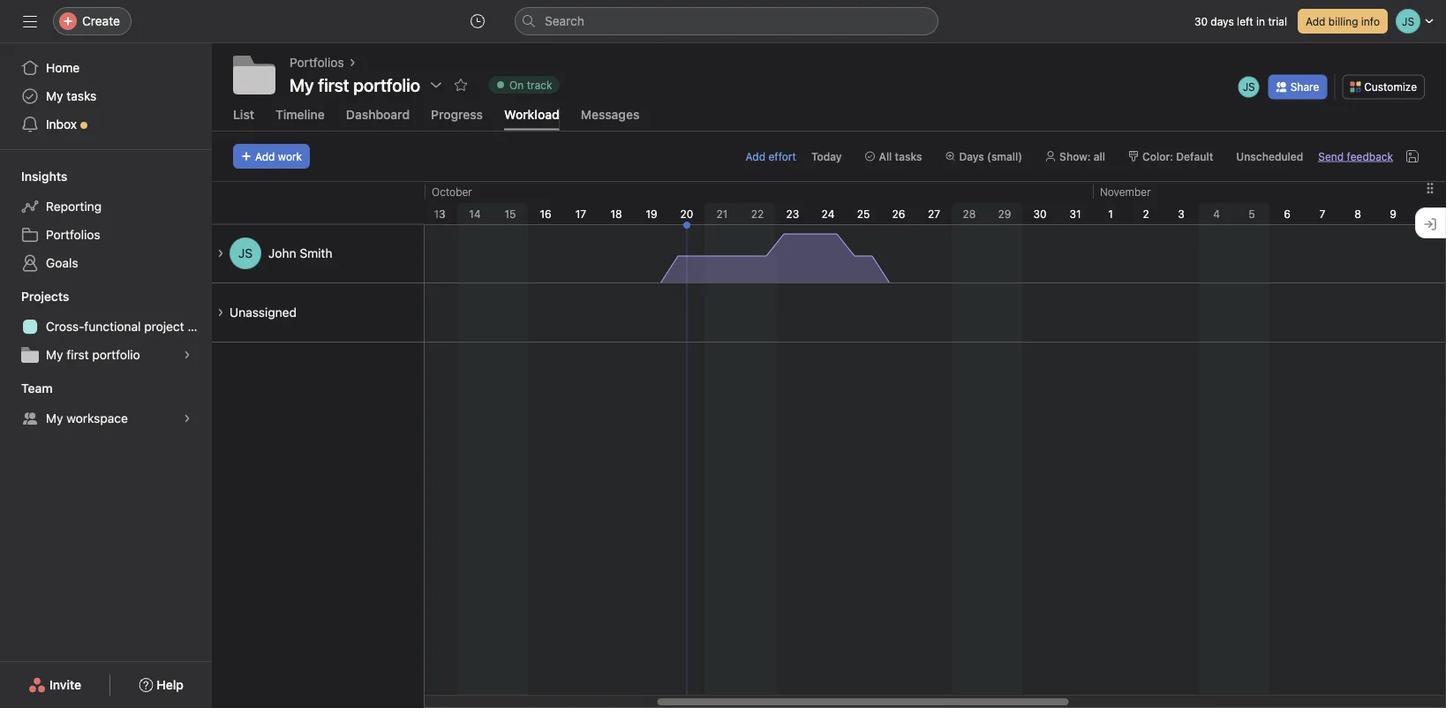 Task type: vqa. For each thing, say whether or not it's contained in the screenshot.
Create in the left top of the page
yes



Task type: locate. For each thing, give the bounding box(es) containing it.
add left effort
[[746, 150, 766, 162]]

days
[[959, 150, 984, 162]]

show: all
[[1060, 150, 1105, 162]]

1 vertical spatial 30
[[1033, 207, 1047, 220]]

add inside button
[[255, 150, 275, 162]]

home link
[[11, 54, 201, 82]]

invite button
[[17, 669, 93, 701]]

add
[[1306, 15, 1326, 27], [255, 150, 275, 162], [746, 150, 766, 162]]

goals
[[46, 256, 78, 270]]

cross-functional project plan
[[46, 319, 212, 334]]

all
[[1094, 150, 1105, 162]]

portfolios link down the reporting
[[11, 221, 201, 249]]

add inside add billing info button
[[1306, 15, 1326, 27]]

my for my first portfolio
[[290, 74, 314, 95]]

add billing info
[[1306, 15, 1380, 27]]

portfolios
[[290, 55, 344, 70], [46, 227, 100, 242]]

17
[[576, 207, 586, 220]]

tasks for all tasks
[[895, 150, 922, 162]]

portfolios up my first portfolio
[[290, 55, 344, 70]]

my inside my first portfolio link
[[46, 347, 63, 362]]

first
[[67, 347, 89, 362]]

1 horizontal spatial add
[[746, 150, 766, 162]]

4
[[1213, 207, 1220, 220]]

0 horizontal spatial portfolios
[[46, 227, 100, 242]]

inbox link
[[11, 110, 201, 139]]

portfolios down the reporting
[[46, 227, 100, 242]]

1 horizontal spatial portfolios
[[290, 55, 344, 70]]

portfolios link up my first portfolio
[[290, 53, 344, 72]]

0 vertical spatial portfolios
[[290, 55, 344, 70]]

6
[[1284, 207, 1291, 220]]

30 left days
[[1195, 15, 1208, 27]]

all tasks
[[879, 150, 922, 162]]

26
[[892, 207, 905, 220]]

insights element
[[0, 161, 212, 281]]

my first portfolio
[[46, 347, 140, 362]]

unassigned
[[230, 305, 297, 319]]

projects button
[[0, 288, 69, 306]]

help
[[157, 678, 184, 692]]

25
[[857, 207, 870, 220]]

portfolio
[[92, 347, 140, 362]]

my inside my tasks link
[[46, 89, 63, 103]]

24
[[822, 207, 835, 220]]

0 horizontal spatial portfolios link
[[11, 221, 201, 249]]

8
[[1355, 207, 1361, 220]]

info
[[1361, 15, 1380, 27]]

timeline link
[[275, 107, 325, 130]]

home
[[46, 60, 80, 75]]

0 vertical spatial tasks
[[67, 89, 97, 103]]

0 vertical spatial portfolios link
[[290, 53, 344, 72]]

in
[[1256, 15, 1265, 27]]

project
[[144, 319, 184, 334]]

messages
[[581, 107, 640, 121]]

november
[[1100, 185, 1151, 198]]

30
[[1195, 15, 1208, 27], [1033, 207, 1047, 220]]

30 right 29
[[1033, 207, 1047, 220]]

workload
[[504, 107, 560, 121]]

2 horizontal spatial add
[[1306, 15, 1326, 27]]

my
[[290, 74, 314, 95], [46, 89, 63, 103], [46, 347, 63, 362], [46, 411, 63, 426]]

color: default
[[1143, 150, 1213, 162]]

0 horizontal spatial tasks
[[67, 89, 97, 103]]

1 horizontal spatial portfolios link
[[290, 53, 344, 72]]

tasks down the home
[[67, 89, 97, 103]]

10
[[1423, 207, 1434, 220]]

goals link
[[11, 249, 201, 277]]

search button
[[515, 7, 939, 35]]

my tasks
[[46, 89, 97, 103]]

feedback
[[1347, 150, 1393, 162]]

3
[[1178, 207, 1185, 220]]

work
[[278, 150, 302, 162]]

29
[[998, 207, 1011, 220]]

my up inbox at the left
[[46, 89, 63, 103]]

tasks for my tasks
[[67, 89, 97, 103]]

1 vertical spatial js
[[238, 246, 253, 260]]

0 horizontal spatial 30
[[1033, 207, 1047, 220]]

js left share button
[[1243, 81, 1255, 93]]

cross-functional project plan link
[[11, 313, 212, 341]]

add left the billing
[[1306, 15, 1326, 27]]

my workspace link
[[11, 404, 201, 433]]

1 horizontal spatial tasks
[[895, 150, 922, 162]]

projects element
[[0, 281, 212, 373]]

all
[[879, 150, 892, 162]]

1 horizontal spatial 30
[[1195, 15, 1208, 27]]

my inside my workspace link
[[46, 411, 63, 426]]

1 horizontal spatial js
[[1243, 81, 1255, 93]]

save layout as default image
[[1406, 149, 1420, 163]]

30 for 30 days left in trial
[[1195, 15, 1208, 27]]

js left john
[[238, 246, 253, 260]]

my down team
[[46, 411, 63, 426]]

my first portfolio
[[290, 74, 420, 95]]

0 vertical spatial 30
[[1195, 15, 1208, 27]]

my for my first portfolio
[[46, 347, 63, 362]]

1 vertical spatial tasks
[[895, 150, 922, 162]]

tasks inside global element
[[67, 89, 97, 103]]

track
[[527, 79, 552, 91]]

color: default button
[[1120, 144, 1221, 168]]

30 days left in trial
[[1195, 15, 1287, 27]]

0 vertical spatial js
[[1243, 81, 1255, 93]]

30 for 30
[[1033, 207, 1047, 220]]

search list box
[[515, 7, 939, 35]]

my up timeline
[[290, 74, 314, 95]]

add work button
[[233, 144, 310, 168]]

add to starred image
[[454, 78, 468, 92]]

first portfolio
[[318, 74, 420, 95]]

list
[[233, 107, 254, 121]]

october
[[432, 185, 472, 198]]

smith
[[300, 246, 332, 260]]

see details, my workspace image
[[182, 413, 192, 424]]

tasks inside dropdown button
[[895, 150, 922, 162]]

my left first
[[46, 347, 63, 362]]

workload link
[[504, 107, 560, 130]]

0 horizontal spatial add
[[255, 150, 275, 162]]

john
[[268, 246, 296, 260]]

15
[[505, 207, 516, 220]]

add left work
[[255, 150, 275, 162]]

portfolios link
[[290, 53, 344, 72], [11, 221, 201, 249]]

tasks right all on the right of the page
[[895, 150, 922, 162]]

today
[[811, 150, 842, 162]]

1 vertical spatial portfolios
[[46, 227, 100, 242]]

default
[[1176, 150, 1213, 162]]

9
[[1390, 207, 1397, 220]]

show options image
[[429, 78, 443, 92]]

see details, my first portfolio image
[[182, 350, 192, 360]]



Task type: describe. For each thing, give the bounding box(es) containing it.
27
[[928, 207, 940, 220]]

progress
[[431, 107, 483, 121]]

create button
[[53, 7, 132, 35]]

14
[[469, 207, 481, 220]]

left
[[1237, 15, 1254, 27]]

reporting
[[46, 199, 102, 214]]

messages link
[[581, 107, 640, 130]]

create
[[82, 14, 120, 28]]

days
[[1211, 15, 1234, 27]]

on track
[[510, 79, 552, 91]]

dashboard
[[346, 107, 410, 121]]

help button
[[127, 669, 195, 701]]

on track button
[[480, 72, 567, 97]]

color:
[[1143, 150, 1173, 162]]

customize
[[1364, 81, 1417, 93]]

on
[[510, 79, 524, 91]]

projects
[[21, 289, 69, 304]]

share
[[1291, 81, 1319, 93]]

19
[[646, 207, 657, 220]]

18
[[610, 207, 622, 220]]

31
[[1070, 207, 1081, 220]]

days (small) button
[[937, 144, 1030, 168]]

insights button
[[0, 168, 67, 185]]

show: all button
[[1038, 144, 1113, 168]]

share button
[[1269, 75, 1327, 99]]

my tasks link
[[11, 82, 201, 110]]

inbox
[[46, 117, 77, 132]]

global element
[[0, 43, 212, 149]]

send
[[1319, 150, 1344, 162]]

show:
[[1060, 150, 1091, 162]]

unscheduled button
[[1228, 144, 1312, 168]]

teams element
[[0, 373, 212, 436]]

list link
[[233, 107, 254, 130]]

add billing info button
[[1298, 9, 1388, 34]]

(small)
[[987, 150, 1023, 162]]

today button
[[803, 144, 850, 168]]

hide sidebar image
[[23, 14, 37, 28]]

timeline
[[275, 107, 325, 121]]

2
[[1143, 207, 1149, 220]]

all tasks button
[[857, 144, 930, 168]]

21
[[717, 207, 728, 220]]

add for add effort
[[746, 150, 766, 162]]

add for add billing info
[[1306, 15, 1326, 27]]

team
[[21, 381, 53, 396]]

trial
[[1268, 15, 1287, 27]]

invite
[[49, 678, 81, 692]]

cross-
[[46, 319, 84, 334]]

unscheduled
[[1236, 150, 1304, 162]]

5
[[1249, 207, 1255, 220]]

0 horizontal spatial js
[[238, 246, 253, 260]]

7
[[1320, 207, 1326, 220]]

history image
[[471, 14, 485, 28]]

my first portfolio link
[[11, 341, 201, 369]]

workspace
[[67, 411, 128, 426]]

23
[[786, 207, 799, 220]]

1 vertical spatial portfolios link
[[11, 221, 201, 249]]

add effort button
[[746, 150, 796, 162]]

search
[[545, 14, 584, 28]]

my for my tasks
[[46, 89, 63, 103]]

send feedback
[[1319, 150, 1393, 162]]

insights
[[21, 169, 67, 184]]

20
[[680, 207, 693, 220]]

send feedback link
[[1319, 148, 1393, 164]]

13
[[434, 207, 445, 220]]

days (small)
[[959, 150, 1023, 162]]

progress link
[[431, 107, 483, 130]]

16
[[540, 207, 551, 220]]

effort
[[769, 150, 796, 162]]

1
[[1108, 207, 1113, 220]]

my for my workspace
[[46, 411, 63, 426]]

portfolios inside portfolios link
[[46, 227, 100, 242]]

plan
[[188, 319, 212, 334]]

functional
[[84, 319, 141, 334]]

add for add work
[[255, 150, 275, 162]]

28
[[963, 207, 976, 220]]

dashboard link
[[346, 107, 410, 130]]

my workspace
[[46, 411, 128, 426]]



